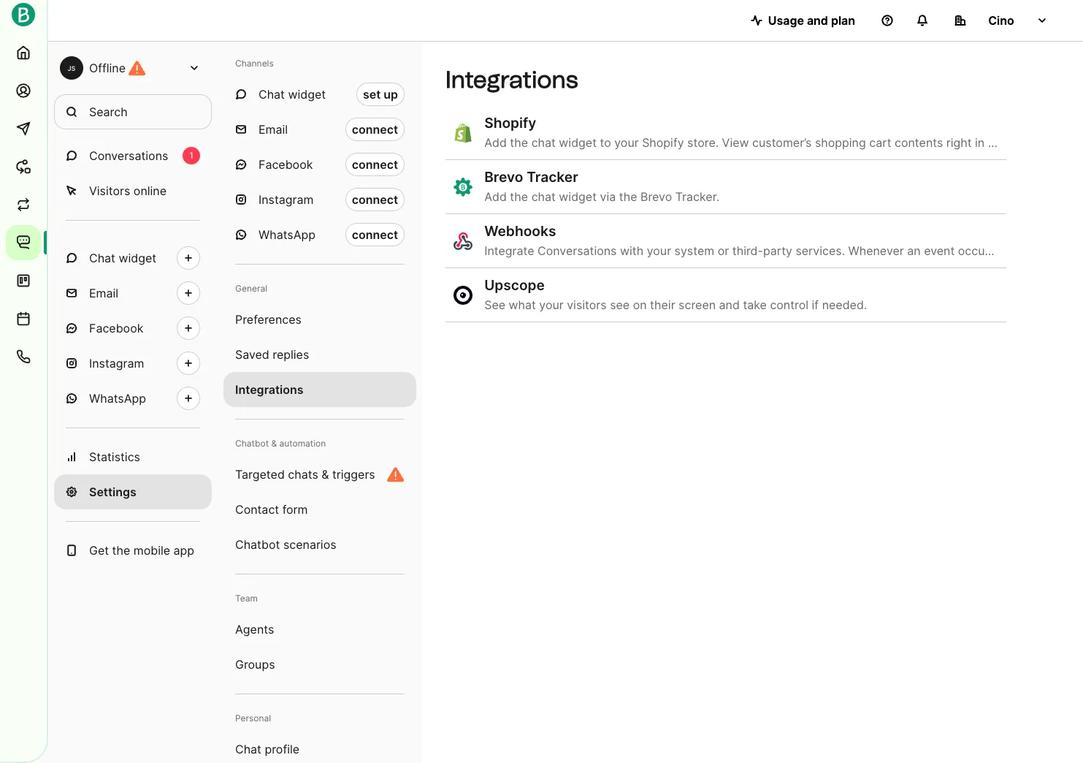 Task type: describe. For each thing, give the bounding box(es) containing it.
up
[[384, 87, 398, 102]]

view
[[723, 135, 750, 150]]

connect for instagram
[[352, 192, 398, 207]]

webhooks
[[485, 222, 557, 240]]

needed.
[[823, 297, 868, 312]]

see
[[610, 297, 630, 312]]

connect for whatsapp
[[352, 227, 398, 242]]

the right via
[[620, 189, 638, 204]]

mobile
[[134, 543, 170, 558]]

cino button
[[944, 6, 1061, 35]]

widget inside shopify add the chat widget to your shopify store. view customer's shopping cart contents right in your chat dashbo
[[559, 135, 597, 150]]

agents
[[235, 622, 274, 637]]

tracker.
[[676, 189, 720, 204]]

widget left the set
[[288, 87, 326, 102]]

your inside upscope see what your visitors see on their screen and take control if needed.
[[540, 297, 564, 312]]

or
[[718, 243, 730, 258]]

on
[[633, 297, 647, 312]]

customer's
[[753, 135, 812, 150]]

team
[[235, 593, 258, 604]]

chats
[[288, 467, 319, 482]]

groups link
[[224, 647, 417, 682]]

and inside upscope see what your visitors see on their screen and take control if needed.
[[720, 297, 740, 312]]

1 vertical spatial email
[[89, 286, 118, 300]]

online
[[134, 183, 167, 198]]

1 horizontal spatial email
[[259, 122, 288, 137]]

1 vertical spatial instagram
[[89, 356, 144, 371]]

preferences link
[[224, 302, 417, 337]]

chat profile link
[[224, 732, 417, 763]]

& inside the targeted chats & triggers link
[[322, 467, 329, 482]]

triggers
[[333, 467, 375, 482]]

their
[[651, 297, 676, 312]]

take
[[744, 297, 767, 312]]

0 vertical spatial chat
[[259, 87, 285, 102]]

visitors
[[89, 183, 130, 198]]

0 horizontal spatial brevo
[[485, 168, 524, 186]]

targeted chats & triggers link
[[224, 457, 417, 492]]

preferences
[[235, 312, 302, 327]]

search
[[89, 105, 128, 119]]

visitors online
[[89, 183, 167, 198]]

system
[[675, 243, 715, 258]]

chat inside the brevo tracker add the chat widget via the brevo tracker.
[[532, 189, 556, 204]]

1 vertical spatial integrations
[[235, 382, 304, 397]]

visitors online link
[[54, 173, 212, 208]]

to
[[600, 135, 612, 150]]

app
[[174, 543, 195, 558]]

chatbot scenarios link
[[224, 527, 417, 562]]

usage and plan
[[769, 13, 856, 28]]

your inside webhooks integrate conversations with your system or third-party services. whenever an event occurs in conversation
[[647, 243, 672, 258]]

contents
[[895, 135, 944, 150]]

saved replies
[[235, 347, 309, 362]]

1
[[189, 150, 194, 161]]

chatbot & automation
[[235, 438, 326, 449]]

personal
[[235, 713, 271, 724]]

email link
[[54, 276, 212, 311]]

chat profile
[[235, 742, 300, 756]]

conversation
[[1012, 243, 1084, 258]]

offline
[[89, 61, 126, 75]]

your right right
[[989, 135, 1013, 150]]

general
[[235, 283, 268, 294]]

upscope
[[485, 276, 545, 294]]

store.
[[688, 135, 719, 150]]

chatbot scenarios
[[235, 537, 337, 552]]

0 horizontal spatial facebook
[[89, 321, 144, 335]]

contact form
[[235, 502, 308, 517]]

statistics
[[89, 450, 140, 464]]

1 horizontal spatial facebook
[[259, 157, 313, 172]]

instagram link
[[54, 346, 212, 381]]

dashbo
[[1044, 135, 1084, 150]]

see
[[485, 297, 506, 312]]

search link
[[54, 94, 212, 129]]

what
[[509, 297, 536, 312]]

integrations link
[[224, 372, 417, 407]]

replies
[[273, 347, 309, 362]]

an
[[908, 243, 921, 258]]

saved replies link
[[224, 337, 417, 372]]

cino
[[989, 13, 1015, 28]]

chat widget link
[[54, 240, 212, 276]]

saved
[[235, 347, 270, 362]]

agents link
[[224, 612, 417, 647]]

form
[[283, 502, 308, 517]]

integrate
[[485, 243, 535, 258]]

services.
[[796, 243, 846, 258]]



Task type: locate. For each thing, give the bounding box(es) containing it.
chat down the personal
[[235, 742, 262, 756]]

shopify
[[485, 114, 537, 132], [643, 135, 685, 150]]

in right occurs
[[999, 243, 1009, 258]]

brevo left tracker.
[[641, 189, 673, 204]]

whatsapp link
[[54, 381, 212, 416]]

1 horizontal spatial brevo
[[641, 189, 673, 204]]

and left plan
[[808, 13, 829, 28]]

add
[[485, 135, 507, 150], [485, 189, 507, 204]]

1 vertical spatial and
[[720, 297, 740, 312]]

brevo left tracker
[[485, 168, 524, 186]]

set
[[363, 87, 381, 102]]

3 connect from the top
[[352, 192, 398, 207]]

widget left to
[[559, 135, 597, 150]]

1 vertical spatial chatbot
[[235, 537, 280, 552]]

facebook link
[[54, 311, 212, 346]]

brevo
[[485, 168, 524, 186], [641, 189, 673, 204]]

1 vertical spatial facebook
[[89, 321, 144, 335]]

1 horizontal spatial in
[[999, 243, 1009, 258]]

the up webhooks
[[510, 189, 529, 204]]

0 horizontal spatial integrations
[[235, 382, 304, 397]]

get the mobile app link
[[54, 533, 212, 568]]

party
[[764, 243, 793, 258]]

with
[[621, 243, 644, 258]]

shopify left store. at the right top of the page
[[643, 135, 685, 150]]

0 horizontal spatial email
[[89, 286, 118, 300]]

chatbot
[[235, 438, 269, 449], [235, 537, 280, 552]]

shopify add the chat widget to your shopify store. view customer's shopping cart contents right in your chat dashbo
[[485, 114, 1084, 150]]

1 vertical spatial &
[[322, 467, 329, 482]]

whenever
[[849, 243, 905, 258]]

facebook
[[259, 157, 313, 172], [89, 321, 144, 335]]

occurs
[[959, 243, 996, 258]]

widget left via
[[559, 189, 597, 204]]

chat up email link
[[89, 251, 115, 265]]

the up tracker
[[510, 135, 529, 150]]

0 vertical spatial add
[[485, 135, 507, 150]]

plan
[[832, 13, 856, 28]]

add inside shopify add the chat widget to your shopify store. view customer's shopping cart contents right in your chat dashbo
[[485, 135, 507, 150]]

conversations
[[89, 148, 168, 163], [538, 243, 617, 258]]

if
[[812, 297, 819, 312]]

get the mobile app
[[89, 543, 195, 558]]

event
[[925, 243, 956, 258]]

js
[[68, 64, 76, 72]]

chatbot for chatbot scenarios
[[235, 537, 280, 552]]

upscope see what your visitors see on their screen and take control if needed.
[[485, 276, 868, 312]]

1 vertical spatial chat widget
[[89, 251, 156, 265]]

chat widget
[[259, 87, 326, 102], [89, 251, 156, 265]]

control
[[771, 297, 809, 312]]

1 horizontal spatial shopify
[[643, 135, 685, 150]]

chatbot up "targeted"
[[235, 438, 269, 449]]

connect for facebook
[[352, 157, 398, 172]]

contact
[[235, 502, 279, 517]]

0 vertical spatial instagram
[[259, 192, 314, 207]]

shopify up tracker
[[485, 114, 537, 132]]

chat widget down channels
[[259, 87, 326, 102]]

1 vertical spatial in
[[999, 243, 1009, 258]]

brevo tracker add the chat widget via the brevo tracker.
[[485, 168, 720, 204]]

settings
[[89, 485, 136, 499]]

1 vertical spatial brevo
[[641, 189, 673, 204]]

targeted chats & triggers
[[235, 467, 375, 482]]

0 vertical spatial integrations
[[446, 66, 579, 94]]

4 connect from the top
[[352, 227, 398, 242]]

shopping
[[816, 135, 867, 150]]

email down channels
[[259, 122, 288, 137]]

connect
[[352, 122, 398, 137], [352, 157, 398, 172], [352, 192, 398, 207], [352, 227, 398, 242]]

0 vertical spatial shopify
[[485, 114, 537, 132]]

1 horizontal spatial and
[[808, 13, 829, 28]]

0 horizontal spatial shopify
[[485, 114, 537, 132]]

1 vertical spatial shopify
[[643, 135, 685, 150]]

2 connect from the top
[[352, 157, 398, 172]]

webhooks integrate conversations with your system or third-party services. whenever an event occurs in conversation
[[485, 222, 1084, 258]]

via
[[600, 189, 616, 204]]

groups
[[235, 657, 275, 672]]

chat
[[259, 87, 285, 102], [89, 251, 115, 265], [235, 742, 262, 756]]

1 horizontal spatial conversations
[[538, 243, 617, 258]]

2 vertical spatial chat
[[235, 742, 262, 756]]

1 vertical spatial whatsapp
[[89, 391, 146, 406]]

whatsapp up general
[[259, 227, 316, 242]]

third-
[[733, 243, 764, 258]]

right
[[947, 135, 973, 150]]

and
[[808, 13, 829, 28], [720, 297, 740, 312]]

your right to
[[615, 135, 639, 150]]

connect for email
[[352, 122, 398, 137]]

screen
[[679, 297, 716, 312]]

1 horizontal spatial instagram
[[259, 192, 314, 207]]

get
[[89, 543, 109, 558]]

0 vertical spatial email
[[259, 122, 288, 137]]

scenarios
[[284, 537, 337, 552]]

the inside shopify add the chat widget to your shopify store. view customer's shopping cart contents right in your chat dashbo
[[510, 135, 529, 150]]

whatsapp down the instagram link
[[89, 391, 146, 406]]

automation
[[280, 438, 326, 449]]

contact form link
[[224, 492, 417, 527]]

statistics link
[[54, 439, 212, 474]]

1 connect from the top
[[352, 122, 398, 137]]

2 add from the top
[[485, 189, 507, 204]]

1 vertical spatial add
[[485, 189, 507, 204]]

chat down tracker
[[532, 189, 556, 204]]

0 horizontal spatial chat widget
[[89, 251, 156, 265]]

1 chatbot from the top
[[235, 438, 269, 449]]

targeted
[[235, 467, 285, 482]]

your
[[615, 135, 639, 150], [989, 135, 1013, 150], [647, 243, 672, 258], [540, 297, 564, 312]]

0 horizontal spatial whatsapp
[[89, 391, 146, 406]]

& right chats
[[322, 467, 329, 482]]

add inside the brevo tracker add the chat widget via the brevo tracker.
[[485, 189, 507, 204]]

tracker
[[527, 168, 579, 186]]

0 horizontal spatial conversations
[[89, 148, 168, 163]]

conversations up visitors online
[[89, 148, 168, 163]]

1 horizontal spatial whatsapp
[[259, 227, 316, 242]]

in right right
[[976, 135, 985, 150]]

conversations inside webhooks integrate conversations with your system or third-party services. whenever an event occurs in conversation
[[538, 243, 617, 258]]

usage
[[769, 13, 805, 28]]

0 horizontal spatial &
[[271, 438, 277, 449]]

usage and plan button
[[739, 6, 868, 35]]

0 vertical spatial in
[[976, 135, 985, 150]]

0 vertical spatial and
[[808, 13, 829, 28]]

0 vertical spatial conversations
[[89, 148, 168, 163]]

0 vertical spatial chat widget
[[259, 87, 326, 102]]

widget up email link
[[119, 251, 156, 265]]

0 horizontal spatial in
[[976, 135, 985, 150]]

2 chatbot from the top
[[235, 537, 280, 552]]

and inside usage and plan button
[[808, 13, 829, 28]]

profile
[[265, 742, 300, 756]]

instagram
[[259, 192, 314, 207], [89, 356, 144, 371]]

1 horizontal spatial chat widget
[[259, 87, 326, 102]]

your right what
[[540, 297, 564, 312]]

your right with
[[647, 243, 672, 258]]

0 horizontal spatial and
[[720, 297, 740, 312]]

chat left 'dashbo'
[[1016, 135, 1041, 150]]

1 horizontal spatial &
[[322, 467, 329, 482]]

widget inside the brevo tracker add the chat widget via the brevo tracker.
[[559, 189, 597, 204]]

settings link
[[54, 474, 212, 509]]

1 add from the top
[[485, 135, 507, 150]]

chat widget up email link
[[89, 251, 156, 265]]

in inside shopify add the chat widget to your shopify store. view customer's shopping cart contents right in your chat dashbo
[[976, 135, 985, 150]]

0 vertical spatial brevo
[[485, 168, 524, 186]]

& left automation
[[271, 438, 277, 449]]

chatbot down contact
[[235, 537, 280, 552]]

and left take
[[720, 297, 740, 312]]

cart
[[870, 135, 892, 150]]

chatbot for chatbot & automation
[[235, 438, 269, 449]]

the right get
[[112, 543, 130, 558]]

0 vertical spatial facebook
[[259, 157, 313, 172]]

widget
[[288, 87, 326, 102], [559, 135, 597, 150], [559, 189, 597, 204], [119, 251, 156, 265]]

0 vertical spatial &
[[271, 438, 277, 449]]

0 vertical spatial chatbot
[[235, 438, 269, 449]]

email up facebook link
[[89, 286, 118, 300]]

chat down channels
[[259, 87, 285, 102]]

0 horizontal spatial instagram
[[89, 356, 144, 371]]

in inside webhooks integrate conversations with your system or third-party services. whenever an event occurs in conversation
[[999, 243, 1009, 258]]

0 vertical spatial whatsapp
[[259, 227, 316, 242]]

1 vertical spatial chat
[[89, 251, 115, 265]]

set up
[[363, 87, 398, 102]]

whatsapp
[[259, 227, 316, 242], [89, 391, 146, 406]]

the
[[510, 135, 529, 150], [510, 189, 529, 204], [620, 189, 638, 204], [112, 543, 130, 558]]

conversations left with
[[538, 243, 617, 258]]

1 vertical spatial conversations
[[538, 243, 617, 258]]

channels
[[235, 58, 274, 69]]

1 horizontal spatial integrations
[[446, 66, 579, 94]]

chat up tracker
[[532, 135, 556, 150]]



Task type: vqa. For each thing, say whether or not it's contained in the screenshot.


